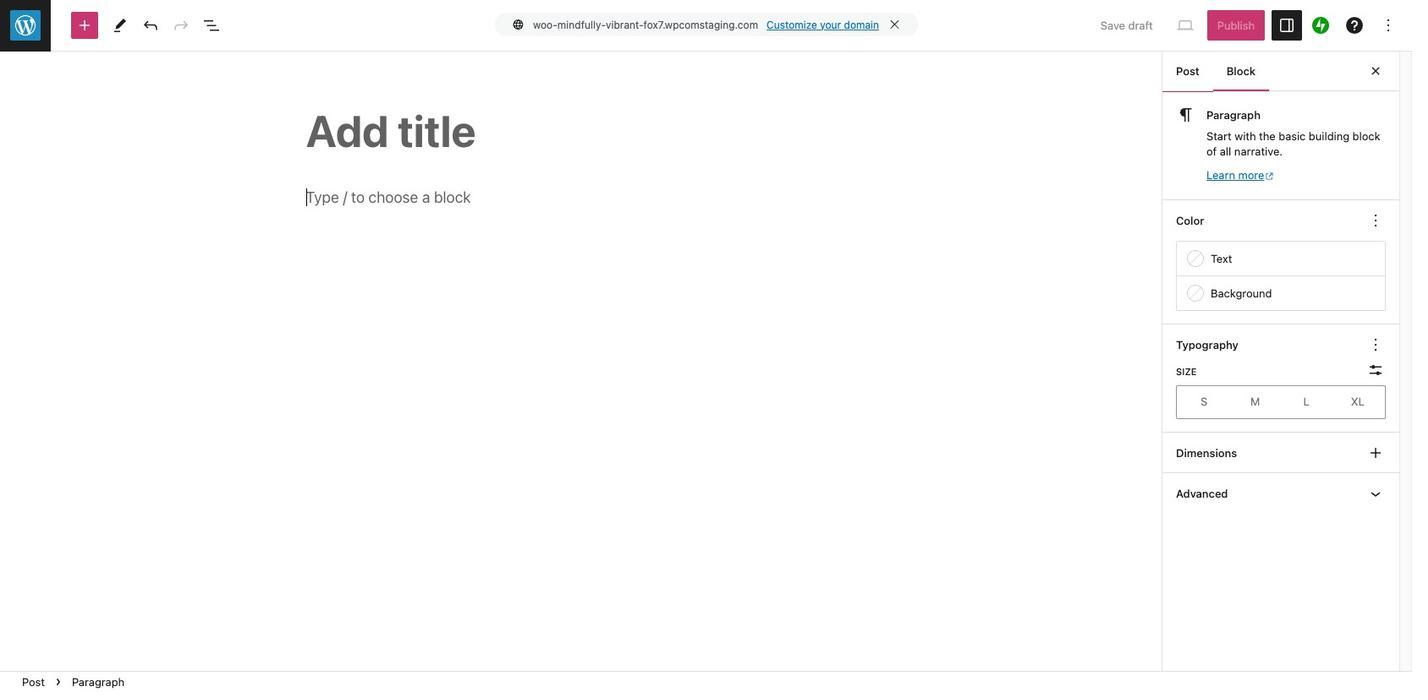 Task type: locate. For each thing, give the bounding box(es) containing it.
0 vertical spatial post
[[1176, 64, 1199, 78]]

narrative.
[[1234, 145, 1283, 158]]

customize your domain button
[[767, 18, 879, 31]]

1 vertical spatial paragraph
[[72, 676, 125, 689]]

Medium button
[[1230, 388, 1281, 417]]

paragraph inside block breadcrumb list
[[72, 676, 125, 689]]

editor content region
[[0, 52, 1162, 672]]

dimensions options image
[[1366, 443, 1386, 463]]

jetpack image
[[1312, 17, 1329, 34]]

post button
[[1162, 51, 1213, 91], [15, 673, 52, 693]]

size element
[[1176, 365, 1197, 378]]

background button
[[1177, 276, 1385, 310]]

background
[[1211, 286, 1272, 300]]

1 vertical spatial post
[[22, 676, 45, 690]]

post
[[1176, 64, 1199, 78], [22, 676, 45, 690]]

customize
[[767, 18, 817, 31]]

0 horizontal spatial post
[[22, 676, 45, 690]]

fox7.wpcomstaging.com
[[643, 18, 758, 31]]

xl
[[1351, 395, 1364, 409]]

post inside block breadcrumb list
[[22, 676, 45, 690]]

0 horizontal spatial paragraph
[[72, 676, 125, 689]]

Small button
[[1179, 388, 1230, 417]]

1 horizontal spatial post
[[1176, 64, 1199, 78]]

font size option group
[[1176, 385, 1386, 419]]

dimensions
[[1176, 446, 1237, 460]]

redo image
[[171, 15, 191, 36]]

advanced button
[[1162, 473, 1399, 514]]

paragraph
[[1206, 108, 1261, 122], [72, 676, 125, 689]]

domain
[[844, 18, 879, 31]]

s
[[1201, 395, 1208, 409]]

draft
[[1128, 19, 1153, 32]]

0 horizontal spatial post button
[[15, 673, 52, 693]]

Large button
[[1281, 388, 1332, 417]]

mindfully-
[[557, 18, 606, 31]]

document overview image
[[201, 15, 222, 36]]

undo image
[[140, 15, 161, 36]]

save
[[1101, 19, 1125, 32]]

building
[[1309, 129, 1350, 143]]

help image
[[1344, 15, 1365, 36]]

woo-mindfully-vibrant-fox7.wpcomstaging.com customize your domain
[[533, 18, 879, 31]]

Extra Large button
[[1332, 388, 1383, 417]]

typography options image
[[1366, 335, 1386, 355]]

the
[[1259, 129, 1276, 143]]

0 vertical spatial post button
[[1162, 51, 1213, 91]]

learn
[[1206, 169, 1235, 182]]

start with the basic building block of all narrative.
[[1206, 129, 1380, 158]]

text
[[1211, 252, 1232, 265]]

1 horizontal spatial paragraph
[[1206, 108, 1261, 122]]

block button
[[1213, 51, 1269, 91]]

settings image
[[1277, 15, 1297, 36]]



Task type: describe. For each thing, give the bounding box(es) containing it.
basic
[[1279, 129, 1306, 143]]

advanced
[[1176, 487, 1228, 500]]

more
[[1238, 169, 1264, 182]]

learn more
[[1206, 169, 1264, 182]]

close settings image
[[1366, 61, 1386, 81]]

color options image
[[1366, 210, 1386, 231]]

start
[[1206, 129, 1232, 143]]

tools image
[[110, 15, 130, 36]]

m
[[1251, 395, 1260, 409]]

block
[[1353, 129, 1380, 143]]

toggle block inserter image
[[74, 15, 95, 36]]

with
[[1235, 129, 1256, 143]]

color
[[1176, 214, 1204, 227]]

block breadcrumb list
[[0, 673, 147, 693]]

1 horizontal spatial post button
[[1162, 51, 1213, 91]]

woo-
[[533, 18, 557, 31]]

text button
[[1177, 242, 1385, 275]]

typography
[[1176, 338, 1238, 352]]

set custom size image
[[1366, 360, 1386, 380]]

learn more link
[[1206, 168, 1275, 183]]

0 vertical spatial paragraph
[[1206, 108, 1261, 122]]

1 vertical spatial post button
[[15, 673, 52, 693]]

vibrant-
[[606, 18, 643, 31]]

save draft button
[[1090, 10, 1163, 41]]

of
[[1206, 145, 1217, 158]]

options image
[[1378, 15, 1399, 36]]

publish button
[[1207, 10, 1265, 41]]

save draft
[[1101, 19, 1153, 32]]

publish
[[1217, 19, 1255, 32]]

size
[[1176, 366, 1197, 377]]

all
[[1220, 145, 1231, 158]]

block
[[1227, 64, 1256, 78]]

l
[[1303, 395, 1310, 409]]

preview image
[[1175, 15, 1195, 36]]

your
[[820, 18, 841, 31]]



Task type: vqa. For each thing, say whether or not it's contained in the screenshot.
Link in Bio
no



